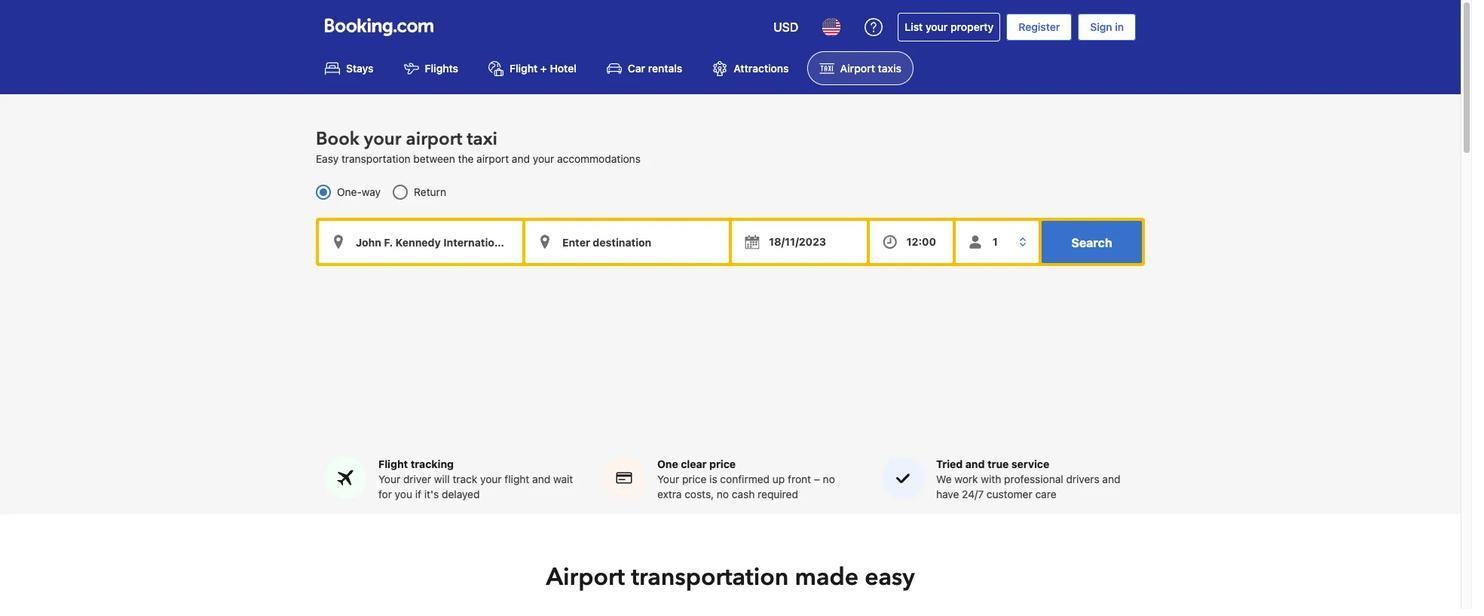 Task type: describe. For each thing, give the bounding box(es) containing it.
18/11/2023
[[769, 235, 826, 248]]

work
[[955, 473, 978, 486]]

the
[[458, 153, 474, 165]]

up
[[773, 473, 785, 486]]

usd button
[[765, 9, 808, 45]]

list your property
[[905, 20, 994, 33]]

1 vertical spatial airport
[[477, 153, 509, 165]]

transportation inside book your airport taxi easy transportation between the airport and your accommodations
[[342, 153, 411, 165]]

stays link
[[313, 51, 386, 85]]

rentals
[[648, 62, 683, 75]]

we
[[937, 473, 952, 486]]

care
[[1036, 488, 1057, 501]]

hotel
[[550, 62, 577, 75]]

will
[[434, 473, 450, 486]]

and up work
[[966, 458, 985, 471]]

and inside book your airport taxi easy transportation between the airport and your accommodations
[[512, 153, 530, 165]]

12:00 button
[[870, 221, 953, 263]]

customer
[[987, 488, 1033, 501]]

accommodations
[[557, 153, 641, 165]]

book
[[316, 127, 360, 152]]

tracking
[[411, 458, 454, 471]]

car rentals link
[[595, 51, 695, 85]]

flight + hotel
[[510, 62, 577, 75]]

track
[[453, 473, 478, 486]]

register
[[1019, 20, 1060, 33]]

0 horizontal spatial price
[[682, 473, 707, 486]]

and right the drivers
[[1103, 473, 1121, 486]]

way
[[362, 186, 381, 199]]

made
[[795, 561, 859, 594]]

your inside flight tracking your driver will track your flight and wait for you if it's delayed
[[480, 473, 502, 486]]

between
[[413, 153, 455, 165]]

easy
[[865, 561, 915, 594]]

tried
[[937, 458, 963, 471]]

taxis
[[878, 62, 902, 75]]

service
[[1012, 458, 1050, 471]]

12:00
[[907, 235, 937, 248]]

airport for airport taxis
[[840, 62, 875, 75]]

with
[[981, 473, 1002, 486]]

front
[[788, 473, 811, 486]]

clear
[[681, 458, 707, 471]]

return
[[414, 186, 446, 199]]

required
[[758, 488, 799, 501]]

drivers
[[1067, 473, 1100, 486]]

cash
[[732, 488, 755, 501]]

your inside list your property 'link'
[[926, 20, 948, 33]]

attractions link
[[701, 51, 801, 85]]

sign in
[[1091, 20, 1124, 33]]

easy
[[316, 153, 339, 165]]

+
[[541, 62, 547, 75]]

have
[[937, 488, 959, 501]]

flight
[[505, 473, 530, 486]]

in
[[1115, 20, 1124, 33]]

taxi
[[467, 127, 498, 152]]

one
[[658, 458, 678, 471]]

sign
[[1091, 20, 1113, 33]]

one-way
[[337, 186, 381, 199]]

for
[[379, 488, 392, 501]]

1 horizontal spatial no
[[823, 473, 835, 486]]

18/11/2023 button
[[732, 221, 867, 263]]

car rentals
[[628, 62, 683, 75]]



Task type: locate. For each thing, give the bounding box(es) containing it.
flight left +
[[510, 62, 538, 75]]

1 horizontal spatial airport
[[840, 62, 875, 75]]

you
[[395, 488, 412, 501]]

24/7
[[962, 488, 984, 501]]

0 horizontal spatial no
[[717, 488, 729, 501]]

0 horizontal spatial your
[[379, 473, 401, 486]]

0 vertical spatial flight
[[510, 62, 538, 75]]

Enter pick-up location text field
[[319, 221, 523, 263]]

costs,
[[685, 488, 714, 501]]

1 vertical spatial no
[[717, 488, 729, 501]]

0 horizontal spatial flight
[[379, 458, 408, 471]]

1 horizontal spatial flight
[[510, 62, 538, 75]]

1 vertical spatial airport
[[546, 561, 625, 594]]

flight + hotel link
[[477, 51, 589, 85]]

your
[[379, 473, 401, 486], [658, 473, 680, 486]]

and
[[512, 153, 530, 165], [966, 458, 985, 471], [532, 473, 551, 486], [1103, 473, 1121, 486]]

your inside flight tracking your driver will track your flight and wait for you if it's delayed
[[379, 473, 401, 486]]

car
[[628, 62, 646, 75]]

1 vertical spatial flight
[[379, 458, 408, 471]]

list your property link
[[898, 13, 1001, 41]]

search
[[1072, 236, 1113, 250]]

your
[[926, 20, 948, 33], [364, 127, 402, 152], [533, 153, 554, 165], [480, 473, 502, 486]]

1 horizontal spatial transportation
[[631, 561, 789, 594]]

0 horizontal spatial airport
[[546, 561, 625, 594]]

your inside one clear price your price is confirmed up front – no extra costs, no cash required
[[658, 473, 680, 486]]

flight inside flight tracking your driver will track your flight and wait for you if it's delayed
[[379, 458, 408, 471]]

0 horizontal spatial transportation
[[342, 153, 411, 165]]

true
[[988, 458, 1009, 471]]

list
[[905, 20, 923, 33]]

airport transportation made easy
[[546, 561, 915, 594]]

sign in link
[[1078, 14, 1136, 41]]

0 vertical spatial price
[[710, 458, 736, 471]]

is
[[710, 473, 718, 486]]

airport taxis
[[840, 62, 902, 75]]

delayed
[[442, 488, 480, 501]]

1 vertical spatial price
[[682, 473, 707, 486]]

property
[[951, 20, 994, 33]]

0 vertical spatial no
[[823, 473, 835, 486]]

flights link
[[392, 51, 471, 85]]

and left the wait
[[532, 473, 551, 486]]

register link
[[1007, 14, 1072, 41]]

one-
[[337, 186, 362, 199]]

tried and true service we work with professional drivers and have 24/7 customer care
[[937, 458, 1121, 501]]

price down clear
[[682, 473, 707, 486]]

flight for flight tracking your driver will track your flight and wait for you if it's delayed
[[379, 458, 408, 471]]

airport for airport transportation made easy
[[546, 561, 625, 594]]

–
[[814, 473, 820, 486]]

flight
[[510, 62, 538, 75], [379, 458, 408, 471]]

airport
[[406, 127, 462, 152], [477, 153, 509, 165]]

confirmed
[[720, 473, 770, 486]]

booking.com online hotel reservations image
[[325, 18, 434, 36]]

0 vertical spatial airport
[[406, 127, 462, 152]]

usd
[[774, 20, 799, 34]]

price
[[710, 458, 736, 471], [682, 473, 707, 486]]

1 horizontal spatial airport
[[477, 153, 509, 165]]

transportation
[[342, 153, 411, 165], [631, 561, 789, 594]]

if
[[415, 488, 422, 501]]

airport
[[840, 62, 875, 75], [546, 561, 625, 594]]

professional
[[1004, 473, 1064, 486]]

your left accommodations in the top of the page
[[533, 153, 554, 165]]

airport taxis link
[[807, 51, 914, 85]]

0 vertical spatial airport
[[840, 62, 875, 75]]

1 vertical spatial transportation
[[631, 561, 789, 594]]

0 horizontal spatial airport
[[406, 127, 462, 152]]

your right book
[[364, 127, 402, 152]]

one clear price your price is confirmed up front – no extra costs, no cash required
[[658, 458, 835, 501]]

your down one
[[658, 473, 680, 486]]

and right the
[[512, 153, 530, 165]]

airport up 'between'
[[406, 127, 462, 152]]

search button
[[1042, 221, 1142, 263]]

your up 'for' at left
[[379, 473, 401, 486]]

wait
[[553, 473, 573, 486]]

flights
[[425, 62, 458, 75]]

1 your from the left
[[379, 473, 401, 486]]

Enter destination text field
[[526, 221, 729, 263]]

1 horizontal spatial your
[[658, 473, 680, 486]]

no right –
[[823, 473, 835, 486]]

your right track
[[480, 473, 502, 486]]

book your airport taxi easy transportation between the airport and your accommodations
[[316, 127, 641, 165]]

stays
[[346, 62, 374, 75]]

driver
[[403, 473, 431, 486]]

2 your from the left
[[658, 473, 680, 486]]

attractions
[[734, 62, 789, 75]]

1 horizontal spatial price
[[710, 458, 736, 471]]

price up is
[[710, 458, 736, 471]]

no down is
[[717, 488, 729, 501]]

flight tracking your driver will track your flight and wait for you if it's delayed
[[379, 458, 573, 501]]

your right list
[[926, 20, 948, 33]]

flight inside flight + hotel link
[[510, 62, 538, 75]]

extra
[[658, 488, 682, 501]]

flight for flight + hotel
[[510, 62, 538, 75]]

flight up driver at the bottom
[[379, 458, 408, 471]]

airport down taxi
[[477, 153, 509, 165]]

and inside flight tracking your driver will track your flight and wait for you if it's delayed
[[532, 473, 551, 486]]

no
[[823, 473, 835, 486], [717, 488, 729, 501]]

it's
[[424, 488, 439, 501]]

0 vertical spatial transportation
[[342, 153, 411, 165]]



Task type: vqa. For each thing, say whether or not it's contained in the screenshot.
'TAXI'
yes



